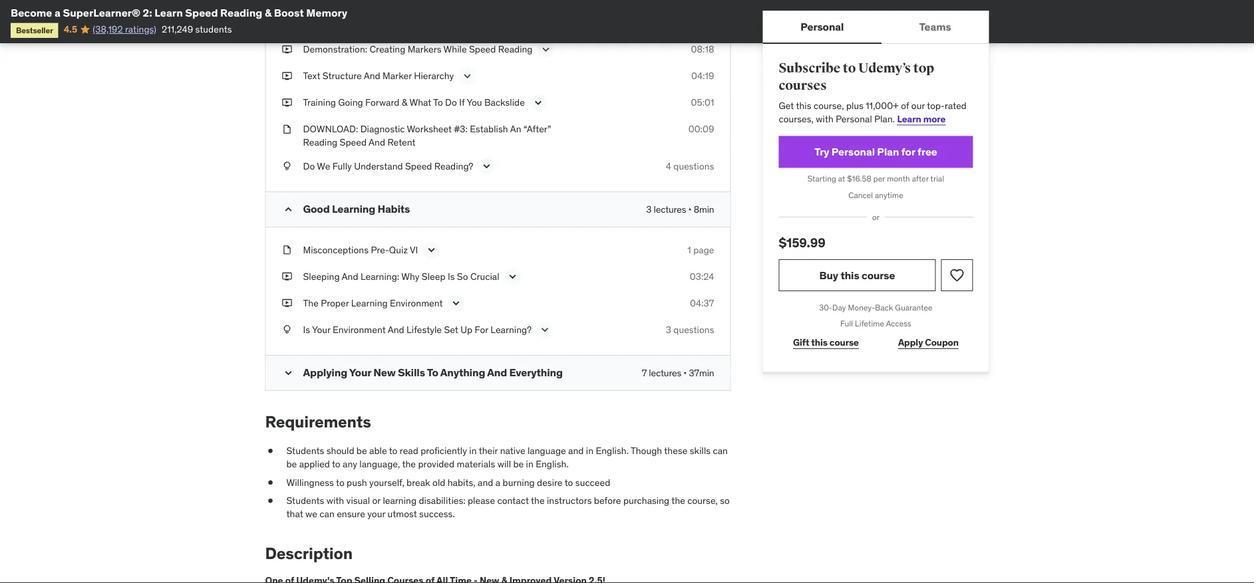 Task type: vqa. For each thing, say whether or not it's contained in the screenshot.
This
yes



Task type: describe. For each thing, give the bounding box(es) containing it.
this for buy
[[841, 268, 860, 282]]

succeed
[[576, 477, 610, 489]]

your for applying
[[349, 366, 371, 380]]

course, inside students with visual or learning disabilities: please contact the instructors before purchasing the course, so that we can ensure your utmost success.
[[688, 495, 718, 507]]

0 vertical spatial to
[[433, 97, 443, 109]]

requirements
[[265, 412, 371, 432]]

00:09
[[689, 123, 714, 135]]

students should be able to read proficiently in their native language and in english. though these skills can be applied to any language, the provided materials will be in english.
[[287, 445, 728, 470]]

08:18
[[691, 43, 714, 55]]

demonstration: creating markers while speed reading
[[303, 43, 533, 55]]

full
[[841, 319, 853, 329]]

establish
[[470, 123, 508, 135]]

• for good learning habits
[[688, 203, 692, 215]]

2 vertical spatial personal
[[832, 145, 875, 159]]

0 horizontal spatial and
[[478, 477, 493, 489]]

questions for 3 questions
[[674, 324, 714, 336]]

0 vertical spatial a
[[55, 6, 60, 19]]

$16.58
[[847, 174, 872, 184]]

applied
[[299, 458, 330, 470]]

learning:
[[361, 270, 399, 282]]

text
[[303, 70, 320, 82]]

day
[[833, 302, 846, 313]]

to inside subscribe to udemy's top courses
[[843, 60, 856, 77]]

xsmall image up 'description'
[[265, 495, 276, 508]]

get this course, plus 11,000+ of our top-rated courses, with personal plan.
[[779, 100, 967, 125]]

for
[[902, 145, 916, 159]]

everything
[[509, 366, 563, 380]]

set
[[444, 324, 458, 336]]

to down should
[[332, 458, 341, 470]]

questions for 4 questions
[[674, 160, 714, 172]]

0 vertical spatial english.
[[596, 445, 629, 457]]

language
[[528, 445, 566, 457]]

should
[[327, 445, 354, 457]]

03:24
[[690, 270, 714, 282]]

xsmall image left download:
[[282, 123, 293, 136]]

211,249 students
[[162, 23, 232, 35]]

access
[[886, 319, 912, 329]]

you
[[467, 97, 482, 109]]

211,249
[[162, 23, 193, 35]]

speed down the "retent"
[[405, 160, 432, 172]]

guarantee
[[895, 302, 933, 313]]

3 lectures • 8min
[[646, 203, 714, 215]]

proficiently
[[421, 445, 467, 457]]

4.5
[[64, 23, 77, 35]]

the inside students should be able to read proficiently in their native language and in english. though these skills can be applied to any language, the provided materials will be in english.
[[402, 458, 416, 470]]

1 horizontal spatial be
[[357, 445, 367, 457]]

and down misconceptions pre-quiz vi
[[342, 270, 358, 282]]

coupon
[[925, 337, 959, 349]]

subscribe to udemy's top courses
[[779, 60, 935, 94]]

7
[[642, 367, 647, 379]]

show lecture description image for text structure and marker hierarchy
[[461, 70, 474, 83]]

and up forward
[[364, 70, 381, 82]]

though
[[631, 445, 662, 457]]

2 horizontal spatial in
[[586, 445, 594, 457]]

• for applying your new skills to anything and everything
[[684, 367, 687, 379]]

course, inside get this course, plus 11,000+ of our top-rated courses, with personal plan.
[[814, 100, 844, 112]]

students for students should be able to read proficiently in their native language and in english. though these skills can be applied to any language, the provided materials will be in english.
[[287, 445, 324, 457]]

get
[[779, 100, 794, 112]]

demonstration:
[[303, 43, 367, 55]]

top-
[[927, 100, 945, 112]]

push
[[347, 477, 367, 489]]

applying your new skills to anything and everything
[[303, 366, 563, 380]]

materials
[[457, 458, 495, 470]]

before
[[594, 495, 621, 507]]

sleep
[[422, 270, 446, 282]]

this for get
[[796, 100, 812, 112]]

lifetime
[[855, 319, 885, 329]]

"after"
[[524, 123, 551, 135]]

xsmall image left the text at the top
[[282, 70, 293, 83]]

1 horizontal spatial in
[[526, 458, 534, 470]]

buy
[[820, 268, 839, 282]]

1 horizontal spatial is
[[448, 270, 455, 282]]

able
[[369, 445, 387, 457]]

0 horizontal spatial be
[[287, 458, 297, 470]]

lectures for good learning habits
[[654, 203, 686, 215]]

personal button
[[763, 11, 882, 43]]

xsmall image for is
[[282, 323, 293, 336]]

courses,
[[779, 113, 814, 125]]

xsmall image for the
[[282, 297, 293, 310]]

1
[[688, 244, 691, 256]]

speed inside the download: diagnostic worksheet #3: establish an "after" reading speed and retent
[[340, 136, 367, 148]]

backslide
[[484, 97, 525, 109]]

xsmall image for sleeping
[[282, 270, 293, 283]]

gift
[[793, 337, 810, 349]]

1 vertical spatial learning
[[351, 297, 388, 309]]

can for we
[[320, 508, 335, 520]]

good
[[303, 202, 330, 216]]

2 horizontal spatial the
[[672, 495, 685, 507]]

(38,192
[[93, 23, 123, 35]]

the proper learning environment
[[303, 297, 443, 309]]

download:
[[303, 123, 358, 135]]

download: diagnostic worksheet #3: establish an "after" reading speed and retent
[[303, 123, 551, 148]]

1 vertical spatial reading
[[498, 43, 533, 55]]

with inside students with visual or learning disabilities: please contact the instructors before purchasing the course, so that we can ensure your utmost success.
[[327, 495, 344, 507]]

0 vertical spatial learn
[[155, 6, 183, 19]]

will
[[498, 458, 511, 470]]

good learning habits
[[303, 202, 410, 216]]

diagnostic
[[361, 123, 405, 135]]

0 vertical spatial learning
[[332, 202, 375, 216]]

4 questions
[[666, 160, 714, 172]]

so
[[720, 495, 730, 507]]

and inside students should be able to read proficiently in their native language and in english. though these skills can be applied to any language, the provided materials will be in english.
[[568, 445, 584, 457]]

a discussion of marker density
[[303, 20, 432, 32]]

break
[[407, 477, 430, 489]]

xsmall image left willingness
[[265, 476, 276, 489]]

1 horizontal spatial environment
[[390, 297, 443, 309]]

any
[[343, 458, 357, 470]]

0 horizontal spatial &
[[265, 6, 272, 19]]

xsmall image left we
[[282, 160, 293, 173]]

free
[[918, 145, 938, 159]]

starting
[[808, 174, 837, 184]]

misconceptions pre-quiz vi
[[303, 244, 418, 256]]

0 vertical spatial or
[[873, 212, 880, 222]]

what
[[410, 97, 432, 109]]

course for buy this course
[[862, 268, 895, 282]]

speed up 211,249 students
[[185, 6, 218, 19]]

while
[[444, 43, 467, 55]]

teams button
[[882, 11, 989, 43]]

marker for density
[[369, 20, 398, 32]]

buy this course
[[820, 268, 895, 282]]

teams
[[920, 20, 952, 33]]

4
[[666, 160, 671, 172]]

marker for hierarchy
[[383, 70, 412, 82]]

anytime
[[875, 190, 904, 201]]

xsmall image left a
[[282, 19, 293, 32]]

per
[[874, 174, 885, 184]]

3 for 3 lectures • 8min
[[646, 203, 652, 215]]

0 vertical spatial of
[[359, 20, 367, 32]]

structure
[[323, 70, 362, 82]]

applying
[[303, 366, 347, 380]]



Task type: locate. For each thing, give the bounding box(es) containing it.
tab list containing personal
[[763, 11, 989, 44]]

please
[[468, 495, 495, 507]]

utmost
[[388, 508, 417, 520]]

7 lectures • 37min
[[642, 367, 714, 379]]

tab list
[[763, 11, 989, 44]]

1 vertical spatial students
[[287, 495, 324, 507]]

05:01
[[691, 97, 714, 109]]

crucial
[[470, 270, 500, 282]]

0 vertical spatial 3
[[646, 203, 652, 215]]

show lecture description image for the proper learning environment
[[450, 297, 463, 310]]

0 vertical spatial xsmall image
[[282, 270, 293, 283]]

a
[[303, 20, 309, 32]]

xsmall image left the on the left bottom of the page
[[282, 297, 293, 310]]

0 horizontal spatial of
[[359, 20, 367, 32]]

and right language
[[568, 445, 584, 457]]

xsmall image left sleeping
[[282, 270, 293, 283]]

1 students from the top
[[287, 445, 324, 457]]

learn up 211,249
[[155, 6, 183, 19]]

0 vertical spatial reading
[[220, 6, 262, 19]]

to right what
[[433, 97, 443, 109]]

course for gift this course
[[830, 337, 859, 349]]

native
[[500, 445, 526, 457]]

course up the back
[[862, 268, 895, 282]]

• left 37min
[[684, 367, 687, 379]]

proper
[[321, 297, 349, 309]]

learning right good
[[332, 202, 375, 216]]

students inside students with visual or learning disabilities: please contact the instructors before purchasing the course, so that we can ensure your utmost success.
[[287, 495, 324, 507]]

the down desire
[[531, 495, 545, 507]]

marker up creating
[[369, 20, 398, 32]]

show lecture description image
[[539, 43, 553, 56], [480, 160, 493, 173], [506, 270, 519, 283], [538, 323, 552, 337]]

reading inside the download: diagnostic worksheet #3: establish an "after" reading speed and retent
[[303, 136, 338, 148]]

reading down download:
[[303, 136, 338, 148]]

0 horizontal spatial is
[[303, 324, 310, 336]]

or up your
[[372, 495, 381, 507]]

1 vertical spatial lectures
[[649, 367, 682, 379]]

be down native
[[513, 458, 524, 470]]

1 vertical spatial 3
[[666, 324, 671, 336]]

1 horizontal spatial can
[[713, 445, 728, 457]]

and down diagnostic
[[369, 136, 385, 148]]

0 vertical spatial can
[[713, 445, 728, 457]]

personal inside button
[[801, 20, 844, 33]]

course, left the plus
[[814, 100, 844, 112]]

yourself,
[[369, 477, 404, 489]]

and up please
[[478, 477, 493, 489]]

xsmall image down small image
[[282, 243, 293, 256]]

1 horizontal spatial 3
[[666, 324, 671, 336]]

the
[[402, 458, 416, 470], [531, 495, 545, 507], [672, 495, 685, 507]]

habits,
[[448, 477, 476, 489]]

show lecture description image for is your environment and lifestyle set up for learning?
[[538, 323, 552, 337]]

& left boost
[[265, 6, 272, 19]]

0 horizontal spatial environment
[[333, 324, 386, 336]]

back
[[875, 302, 893, 313]]

0 horizontal spatial can
[[320, 508, 335, 520]]

learn down our
[[898, 113, 922, 125]]

1 vertical spatial of
[[901, 100, 909, 112]]

students for students with visual or learning disabilities: please contact the instructors before purchasing the course, so that we can ensure your utmost success.
[[287, 495, 324, 507]]

1 horizontal spatial of
[[901, 100, 909, 112]]

1 vertical spatial •
[[684, 367, 687, 379]]

0 horizontal spatial •
[[684, 367, 687, 379]]

and left lifestyle
[[388, 324, 404, 336]]

1 vertical spatial xsmall image
[[282, 297, 293, 310]]

1 vertical spatial with
[[327, 495, 344, 507]]

04:37
[[690, 297, 714, 309]]

wishlist image
[[949, 267, 965, 283]]

do left if
[[445, 97, 457, 109]]

burning
[[503, 477, 535, 489]]

learning?
[[491, 324, 532, 336]]

0 vertical spatial your
[[312, 324, 331, 336]]

1 vertical spatial questions
[[674, 324, 714, 336]]

your for is
[[312, 324, 331, 336]]

0 vertical spatial •
[[688, 203, 692, 215]]

students
[[195, 23, 232, 35]]

this right gift
[[812, 337, 828, 349]]

with right courses,
[[816, 113, 834, 125]]

gift this course
[[793, 337, 859, 349]]

quiz
[[389, 244, 408, 256]]

learn more link
[[898, 113, 946, 125]]

do left we
[[303, 160, 315, 172]]

personal inside get this course, plus 11,000+ of our top-rated courses, with personal plan.
[[836, 113, 872, 125]]

xsmall image left training
[[282, 96, 293, 109]]

this right buy at the right of the page
[[841, 268, 860, 282]]

show lecture description image up set
[[450, 297, 463, 310]]

1 horizontal spatial or
[[873, 212, 880, 222]]

do
[[445, 97, 457, 109], [303, 160, 315, 172]]

is left so
[[448, 270, 455, 282]]

1 vertical spatial do
[[303, 160, 315, 172]]

environment down the proper learning environment at the bottom left of page
[[333, 324, 386, 336]]

1 vertical spatial environment
[[333, 324, 386, 336]]

1 vertical spatial and
[[478, 477, 493, 489]]

environment up the is your environment and lifestyle set up for learning?
[[390, 297, 443, 309]]

our
[[912, 100, 925, 112]]

0 horizontal spatial in
[[469, 445, 477, 457]]

of inside get this course, plus 11,000+ of our top-rated courses, with personal plan.
[[901, 100, 909, 112]]

• left '8min'
[[688, 203, 692, 215]]

with inside get this course, plus 11,000+ of our top-rated courses, with personal plan.
[[816, 113, 834, 125]]

personal up subscribe
[[801, 20, 844, 33]]

this inside get this course, plus 11,000+ of our top-rated courses, with personal plan.
[[796, 100, 812, 112]]

small image
[[282, 203, 295, 216]]

or inside students with visual or learning disabilities: please contact the instructors before purchasing the course, so that we can ensure your utmost success.
[[372, 495, 381, 507]]

xsmall image down requirements
[[265, 445, 276, 458]]

after
[[912, 174, 929, 184]]

1 horizontal spatial and
[[568, 445, 584, 457]]

trial
[[931, 174, 945, 184]]

1 horizontal spatial reading
[[303, 136, 338, 148]]

students with visual or learning disabilities: please contact the instructors before purchasing the course, so that we can ensure your utmost success.
[[287, 495, 730, 520]]

3 left '8min'
[[646, 203, 652, 215]]

0 horizontal spatial the
[[402, 458, 416, 470]]

30-day money-back guarantee full lifetime access
[[819, 302, 933, 329]]

desire
[[537, 477, 563, 489]]

1 horizontal spatial english.
[[596, 445, 629, 457]]

1 questions from the top
[[674, 160, 714, 172]]

lifestyle
[[407, 324, 442, 336]]

questions right 4
[[674, 160, 714, 172]]

can for skills
[[713, 445, 728, 457]]

be left applied
[[287, 458, 297, 470]]

0 vertical spatial lectures
[[654, 203, 686, 215]]

or down anytime at top right
[[873, 212, 880, 222]]

gift this course link
[[779, 330, 873, 356]]

xsmall image down boost
[[282, 43, 293, 56]]

questions down 04:37
[[674, 324, 714, 336]]

1 vertical spatial learn
[[898, 113, 922, 125]]

this up courses,
[[796, 100, 812, 112]]

ensure
[[337, 508, 365, 520]]

top
[[914, 60, 935, 77]]

1 vertical spatial a
[[496, 477, 501, 489]]

0 horizontal spatial reading
[[220, 6, 262, 19]]

up
[[461, 324, 473, 336]]

is down the on the left bottom of the page
[[303, 324, 310, 336]]

cancel
[[849, 190, 873, 201]]

show lecture description image right "vi"
[[425, 243, 438, 257]]

can inside students should be able to read proficiently in their native language and in english. though these skills can be applied to any language, the provided materials will be in english.
[[713, 445, 728, 457]]

to right able
[[389, 445, 398, 457]]

show lecture description image for sleeping and learning: why sleep is so crucial
[[506, 270, 519, 283]]

to right skills
[[427, 366, 438, 380]]

become a superlearner® 2: learn speed reading & boost memory
[[11, 6, 348, 19]]

2 students from the top
[[287, 495, 324, 507]]

to up instructors
[[565, 477, 573, 489]]

show lecture description image for misconceptions pre-quiz vi
[[425, 243, 438, 257]]

apply coupon
[[898, 337, 959, 349]]

lectures right 7
[[649, 367, 682, 379]]

their
[[479, 445, 498, 457]]

1 xsmall image from the top
[[282, 270, 293, 283]]

show lecture description image for training going forward & what to do if you backslide
[[532, 96, 545, 110]]

to left push
[[336, 477, 345, 489]]

0 vertical spatial questions
[[674, 160, 714, 172]]

students up applied
[[287, 445, 324, 457]]

course inside button
[[862, 268, 895, 282]]

1 vertical spatial personal
[[836, 113, 872, 125]]

english. left though
[[596, 445, 629, 457]]

0 horizontal spatial learn
[[155, 6, 183, 19]]

0 horizontal spatial english.
[[536, 458, 569, 470]]

a right become
[[55, 6, 60, 19]]

3
[[646, 203, 652, 215], [666, 324, 671, 336]]

your left new
[[349, 366, 371, 380]]

2 xsmall image from the top
[[282, 297, 293, 310]]

0 vertical spatial marker
[[369, 20, 398, 32]]

money-
[[848, 302, 875, 313]]

0 horizontal spatial or
[[372, 495, 381, 507]]

provided
[[418, 458, 455, 470]]

a down the will
[[496, 477, 501, 489]]

0 vertical spatial course
[[862, 268, 895, 282]]

2 horizontal spatial be
[[513, 458, 524, 470]]

speed down download:
[[340, 136, 367, 148]]

to
[[843, 60, 856, 77], [389, 445, 398, 457], [332, 458, 341, 470], [336, 477, 345, 489], [565, 477, 573, 489]]

of left our
[[901, 100, 909, 112]]

0 vertical spatial and
[[568, 445, 584, 457]]

show lecture description image
[[461, 70, 474, 83], [532, 96, 545, 110], [425, 243, 438, 257], [450, 297, 463, 310]]

2:
[[143, 6, 152, 19]]

course, left so
[[688, 495, 718, 507]]

1 horizontal spatial •
[[688, 203, 692, 215]]

3 up 7 lectures • 37min
[[666, 324, 671, 336]]

1 horizontal spatial the
[[531, 495, 545, 507]]

xsmall image
[[282, 270, 293, 283], [282, 297, 293, 310], [282, 323, 293, 336]]

#3:
[[454, 123, 468, 135]]

1 horizontal spatial &
[[402, 97, 408, 109]]

1 horizontal spatial your
[[349, 366, 371, 380]]

that
[[287, 508, 303, 520]]

1 vertical spatial your
[[349, 366, 371, 380]]

2 vertical spatial reading
[[303, 136, 338, 148]]

xsmall image up small icon
[[282, 323, 293, 336]]

$159.99
[[779, 235, 826, 250]]

try personal plan for free link
[[779, 136, 973, 168]]

apply coupon button
[[884, 330, 973, 356]]

1 vertical spatial this
[[841, 268, 860, 282]]

1 horizontal spatial learn
[[898, 113, 922, 125]]

visual
[[346, 495, 370, 507]]

0 horizontal spatial 3
[[646, 203, 652, 215]]

in up materials
[[469, 445, 477, 457]]

marker down creating
[[383, 70, 412, 82]]

8min
[[694, 203, 714, 215]]

2 vertical spatial this
[[812, 337, 828, 349]]

small image
[[282, 367, 295, 380]]

3 for 3 questions
[[666, 324, 671, 336]]

and right anything
[[487, 366, 507, 380]]

speed right 'while'
[[469, 43, 496, 55]]

text structure and marker hierarchy
[[303, 70, 454, 82]]

skills
[[398, 366, 425, 380]]

0 vertical spatial &
[[265, 6, 272, 19]]

show lecture description image up if
[[461, 70, 474, 83]]

english. down language
[[536, 458, 569, 470]]

1 vertical spatial course,
[[688, 495, 718, 507]]

0 horizontal spatial a
[[55, 6, 60, 19]]

the right purchasing
[[672, 495, 685, 507]]

personal up $16.58
[[832, 145, 875, 159]]

1 vertical spatial english.
[[536, 458, 569, 470]]

3 xsmall image from the top
[[282, 323, 293, 336]]

be
[[357, 445, 367, 457], [287, 458, 297, 470], [513, 458, 524, 470]]

1 vertical spatial to
[[427, 366, 438, 380]]

learning
[[332, 202, 375, 216], [351, 297, 388, 309]]

personal down the plus
[[836, 113, 872, 125]]

boost
[[274, 6, 304, 19]]

page
[[694, 244, 714, 256]]

the down read
[[402, 458, 416, 470]]

in up succeed
[[586, 445, 594, 457]]

1 vertical spatial is
[[303, 324, 310, 336]]

your down the on the left bottom of the page
[[312, 324, 331, 336]]

0 horizontal spatial your
[[312, 324, 331, 336]]

training going forward & what to do if you backslide
[[303, 97, 525, 109]]

going
[[338, 97, 363, 109]]

0 horizontal spatial course
[[830, 337, 859, 349]]

be left able
[[357, 445, 367, 457]]

success.
[[419, 508, 455, 520]]

learning down learning:
[[351, 297, 388, 309]]

2 vertical spatial xsmall image
[[282, 323, 293, 336]]

0 vertical spatial this
[[796, 100, 812, 112]]

can right we
[[320, 508, 335, 520]]

pre-
[[371, 244, 389, 256]]

can inside students with visual or learning disabilities: please contact the instructors before purchasing the course, so that we can ensure your utmost success.
[[320, 508, 335, 520]]

udemy's
[[859, 60, 911, 77]]

course down full
[[830, 337, 859, 349]]

is your environment and lifestyle set up for learning?
[[303, 324, 532, 336]]

of right the discussion
[[359, 20, 367, 32]]

creating
[[370, 43, 406, 55]]

1 page
[[688, 244, 714, 256]]

with up ensure
[[327, 495, 344, 507]]

1 vertical spatial marker
[[383, 70, 412, 82]]

superlearner®
[[63, 6, 140, 19]]

students up we
[[287, 495, 324, 507]]

0 vertical spatial is
[[448, 270, 455, 282]]

reading up backslide
[[498, 43, 533, 55]]

can right skills
[[713, 445, 728, 457]]

density
[[400, 20, 432, 32]]

& left what
[[402, 97, 408, 109]]

this inside gift this course link
[[812, 337, 828, 349]]

0 vertical spatial students
[[287, 445, 324, 457]]

students inside students should be able to read proficiently in their native language and in english. though these skills can be applied to any language, the provided materials will be in english.
[[287, 445, 324, 457]]

disabilities:
[[419, 495, 466, 507]]

and inside the download: diagnostic worksheet #3: establish an "after" reading speed and retent
[[369, 136, 385, 148]]

1 horizontal spatial course,
[[814, 100, 844, 112]]

lectures left '8min'
[[654, 203, 686, 215]]

1 horizontal spatial with
[[816, 113, 834, 125]]

lectures for applying your new skills to anything and everything
[[649, 367, 682, 379]]

xsmall image
[[282, 19, 293, 32], [282, 43, 293, 56], [282, 70, 293, 83], [282, 96, 293, 109], [282, 123, 293, 136], [282, 160, 293, 173], [282, 243, 293, 256], [265, 445, 276, 458], [265, 476, 276, 489], [265, 495, 276, 508]]

2 questions from the top
[[674, 324, 714, 336]]

this for gift
[[812, 337, 828, 349]]

worksheet
[[407, 123, 452, 135]]

english.
[[596, 445, 629, 457], [536, 458, 569, 470]]

show lecture description image up "after"
[[532, 96, 545, 110]]

new
[[374, 366, 396, 380]]

•
[[688, 203, 692, 215], [684, 367, 687, 379]]

1 horizontal spatial course
[[862, 268, 895, 282]]

in up 'burning'
[[526, 458, 534, 470]]

to left udemy's
[[843, 60, 856, 77]]

if
[[459, 97, 465, 109]]

show lecture description image for do we fully understand speed reading?
[[480, 160, 493, 173]]

read
[[400, 445, 419, 457]]

0 horizontal spatial do
[[303, 160, 315, 172]]

this inside buy this course button
[[841, 268, 860, 282]]

0 vertical spatial course,
[[814, 100, 844, 112]]

2 horizontal spatial reading
[[498, 43, 533, 55]]

1 horizontal spatial a
[[496, 477, 501, 489]]

show lecture description image for demonstration: creating markers while speed reading
[[539, 43, 553, 56]]

willingness
[[287, 477, 334, 489]]

1 vertical spatial or
[[372, 495, 381, 507]]

lectures
[[654, 203, 686, 215], [649, 367, 682, 379]]

1 vertical spatial can
[[320, 508, 335, 520]]

anything
[[440, 366, 485, 380]]

1 vertical spatial course
[[830, 337, 859, 349]]

reading?
[[434, 160, 474, 172]]

0 horizontal spatial with
[[327, 495, 344, 507]]

0 vertical spatial do
[[445, 97, 457, 109]]

1 vertical spatial &
[[402, 97, 408, 109]]

0 vertical spatial personal
[[801, 20, 844, 33]]

0 vertical spatial environment
[[390, 297, 443, 309]]

sleeping and learning: why sleep is so crucial
[[303, 270, 500, 282]]

we
[[306, 508, 317, 520]]

reading
[[220, 6, 262, 19], [498, 43, 533, 55], [303, 136, 338, 148]]

reading up students
[[220, 6, 262, 19]]



